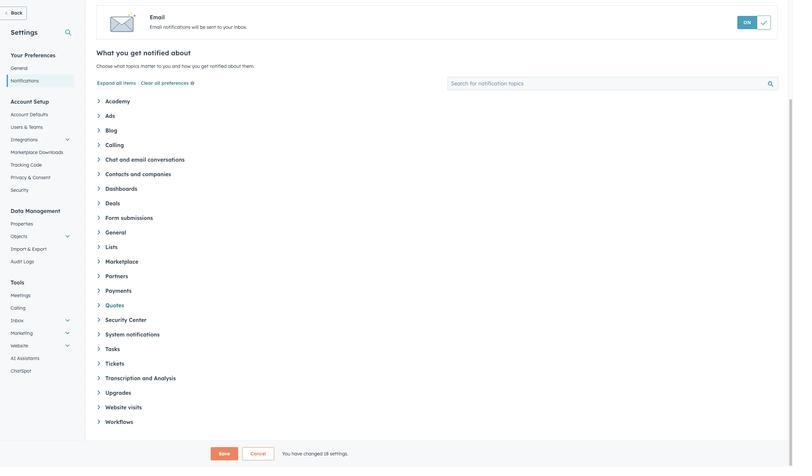 Task type: describe. For each thing, give the bounding box(es) containing it.
all for clear
[[154, 80, 160, 86]]

account defaults link
[[7, 108, 74, 121]]

tracking code
[[11, 162, 42, 168]]

and for chat and email conversations
[[119, 156, 130, 163]]

tools element
[[7, 279, 74, 377]]

preferences
[[24, 52, 55, 59]]

back link
[[0, 7, 27, 20]]

security center button
[[98, 317, 776, 323]]

1 horizontal spatial to
[[217, 24, 222, 30]]

your
[[223, 24, 233, 30]]

audit logs link
[[7, 255, 74, 268]]

tracking code link
[[7, 159, 74, 171]]

email for email notifications will be sent to your inbox.
[[150, 24, 162, 30]]

downloads
[[39, 149, 63, 155]]

tasks
[[105, 346, 120, 352]]

analysis
[[154, 375, 176, 382]]

defaults
[[30, 112, 48, 118]]

caret image for security center
[[98, 318, 100, 322]]

1 vertical spatial get
[[201, 63, 209, 69]]

marketplace for marketplace
[[105, 258, 138, 265]]

ads
[[105, 113, 115, 119]]

chatspot
[[11, 368, 31, 374]]

0 horizontal spatial notified
[[143, 49, 169, 57]]

website for website visits
[[105, 404, 126, 411]]

website visits
[[105, 404, 142, 411]]

1 horizontal spatial general
[[105, 229, 126, 236]]

caret image for deals
[[98, 201, 100, 205]]

contacts and companies
[[105, 171, 171, 178]]

you have changed 18 settings.
[[282, 451, 348, 457]]

data
[[11, 208, 24, 214]]

1 horizontal spatial notified
[[210, 63, 227, 69]]

account setup
[[11, 98, 49, 105]]

& for export
[[27, 246, 31, 252]]

audit logs
[[11, 259, 34, 265]]

logs
[[23, 259, 34, 265]]

email for email
[[150, 14, 165, 21]]

what you get notified about
[[96, 49, 191, 57]]

save
[[219, 451, 230, 457]]

workflows
[[105, 419, 133, 425]]

privacy & consent
[[11, 175, 50, 181]]

email
[[131, 156, 146, 163]]

expand all items button
[[97, 80, 136, 86]]

caret image for system notifications
[[98, 332, 100, 337]]

management
[[25, 208, 60, 214]]

contacts and companies button
[[98, 171, 776, 178]]

settings.
[[330, 451, 348, 457]]

workflows button
[[98, 419, 776, 425]]

notifications
[[11, 78, 39, 84]]

caret image for quotes
[[98, 303, 100, 307]]

caret image for marketplace
[[98, 259, 100, 264]]

0 vertical spatial calling
[[105, 142, 124, 148]]

quotes button
[[98, 302, 776, 309]]

chatspot link
[[7, 365, 74, 377]]

meetings link
[[7, 289, 74, 302]]

caret image for transcription and analysis
[[98, 376, 100, 380]]

general inside your preferences element
[[11, 65, 28, 71]]

be
[[200, 24, 205, 30]]

tickets button
[[98, 360, 776, 367]]

tasks button
[[98, 346, 776, 352]]

transcription
[[105, 375, 141, 382]]

settings
[[11, 28, 38, 36]]

setup
[[34, 98, 49, 105]]

marketplace downloads
[[11, 149, 63, 155]]

0 horizontal spatial you
[[116, 49, 128, 57]]

caret image for blog
[[98, 128, 100, 132]]

calling link
[[7, 302, 74, 314]]

how
[[182, 63, 191, 69]]

inbox
[[11, 318, 23, 324]]

calling inside tools element
[[11, 305, 25, 311]]

caret image for upgrades
[[98, 391, 100, 395]]

18
[[324, 451, 329, 457]]

chat
[[105, 156, 118, 163]]

caret image for form submissions
[[98, 216, 100, 220]]

sent
[[207, 24, 216, 30]]

marketplace for marketplace downloads
[[11, 149, 38, 155]]

form submissions
[[105, 215, 153, 221]]

users & teams link
[[7, 121, 74, 134]]

partners button
[[98, 273, 776, 280]]

consent
[[33, 175, 50, 181]]

preferences
[[162, 80, 189, 86]]

properties link
[[7, 218, 74, 230]]

Search for notification topics search field
[[448, 77, 779, 90]]

0 vertical spatial get
[[130, 49, 141, 57]]

choose what topics matter to you and how you get notified about them.
[[96, 63, 255, 69]]

clear
[[141, 80, 153, 86]]

what
[[114, 63, 125, 69]]

& for teams
[[24, 124, 27, 130]]

caret image for lists
[[98, 245, 100, 249]]

marketing button
[[7, 327, 74, 340]]

clear all preferences
[[141, 80, 189, 86]]

system
[[105, 331, 125, 338]]

caret image for website visits
[[98, 405, 100, 409]]

security for security center
[[105, 317, 127, 323]]

lists
[[105, 244, 118, 250]]

code
[[30, 162, 42, 168]]

caret image for workflows
[[98, 420, 100, 424]]

upgrades
[[105, 390, 131, 396]]

website for website
[[11, 343, 28, 349]]

meetings
[[11, 293, 30, 298]]

account for account defaults
[[11, 112, 28, 118]]

on
[[744, 20, 751, 26]]

cancel
[[251, 451, 266, 457]]

partners
[[105, 273, 128, 280]]

your preferences
[[11, 52, 55, 59]]

transcription and analysis button
[[98, 375, 776, 382]]

clear all preferences button
[[141, 80, 197, 88]]

security for security
[[11, 187, 28, 193]]



Task type: vqa. For each thing, say whether or not it's contained in the screenshot.
Payments dropdown button
yes



Task type: locate. For each thing, give the bounding box(es) containing it.
caret image inside form submissions dropdown button
[[98, 216, 100, 220]]

5 caret image from the top
[[98, 216, 100, 220]]

2 email from the top
[[150, 24, 162, 30]]

you up 'what'
[[116, 49, 128, 57]]

calling button
[[98, 142, 776, 148]]

1 vertical spatial general
[[105, 229, 126, 236]]

6 caret image from the top
[[98, 245, 100, 249]]

account up account defaults on the top
[[11, 98, 32, 105]]

2 account from the top
[[11, 112, 28, 118]]

email notifications will be sent to your inbox.
[[150, 24, 247, 30]]

5 caret image from the top
[[98, 230, 100, 234]]

expand all items
[[97, 80, 136, 86]]

2 caret image from the top
[[98, 143, 100, 147]]

0 vertical spatial notifications
[[163, 24, 190, 30]]

& right privacy
[[28, 175, 31, 181]]

1 vertical spatial marketplace
[[105, 258, 138, 265]]

0 vertical spatial email
[[150, 14, 165, 21]]

to
[[217, 24, 222, 30], [157, 63, 161, 69]]

1 vertical spatial account
[[11, 112, 28, 118]]

8 caret image from the top
[[98, 405, 100, 409]]

2 all from the left
[[154, 80, 160, 86]]

and for transcription and analysis
[[142, 375, 152, 382]]

0 vertical spatial security
[[11, 187, 28, 193]]

caret image for contacts and companies
[[98, 172, 100, 176]]

general down your
[[11, 65, 28, 71]]

integrations button
[[7, 134, 74, 146]]

audit
[[11, 259, 22, 265]]

general link
[[7, 62, 74, 75]]

cancel button
[[242, 447, 274, 460]]

0 horizontal spatial calling
[[11, 305, 25, 311]]

ads button
[[98, 113, 776, 119]]

calling up the chat
[[105, 142, 124, 148]]

0 vertical spatial marketplace
[[11, 149, 38, 155]]

1 vertical spatial website
[[105, 404, 126, 411]]

marketplace inside 'link'
[[11, 149, 38, 155]]

1 horizontal spatial all
[[154, 80, 160, 86]]

quotes
[[105, 302, 124, 309]]

users & teams
[[11, 124, 43, 130]]

blog
[[105, 127, 117, 134]]

marketplace downloads link
[[7, 146, 74, 159]]

get up topics
[[130, 49, 141, 57]]

privacy
[[11, 175, 27, 181]]

tickets
[[105, 360, 124, 367]]

notifications link
[[7, 75, 74, 87]]

general button
[[98, 229, 776, 236]]

website down marketing
[[11, 343, 28, 349]]

0 horizontal spatial get
[[130, 49, 141, 57]]

to right sent
[[217, 24, 222, 30]]

0 vertical spatial account
[[11, 98, 32, 105]]

users
[[11, 124, 23, 130]]

7 caret image from the top
[[98, 303, 100, 307]]

caret image inside academy dropdown button
[[98, 99, 100, 103]]

and left how
[[172, 63, 180, 69]]

3 caret image from the top
[[98, 157, 100, 162]]

caret image inside payments dropdown button
[[98, 289, 100, 293]]

0 vertical spatial general
[[11, 65, 28, 71]]

conversations
[[148, 156, 185, 163]]

2 caret image from the top
[[98, 128, 100, 132]]

0 horizontal spatial security
[[11, 187, 28, 193]]

caret image for tasks
[[98, 347, 100, 351]]

account setup element
[[7, 98, 74, 196]]

caret image for dashboards
[[98, 187, 100, 191]]

blog button
[[98, 127, 776, 134]]

website
[[11, 343, 28, 349], [105, 404, 126, 411]]

notifications for system
[[126, 331, 160, 338]]

caret image for general
[[98, 230, 100, 234]]

all for expand
[[116, 80, 122, 86]]

back
[[11, 10, 22, 16]]

11 caret image from the top
[[98, 347, 100, 351]]

you
[[282, 451, 290, 457]]

topics
[[126, 63, 139, 69]]

caret image for tickets
[[98, 361, 100, 366]]

1 horizontal spatial about
[[228, 63, 241, 69]]

tracking
[[11, 162, 29, 168]]

& right users
[[24, 124, 27, 130]]

objects button
[[7, 230, 74, 243]]

companies
[[142, 171, 171, 178]]

1 vertical spatial notified
[[210, 63, 227, 69]]

visits
[[128, 404, 142, 411]]

caret image inside calling 'dropdown button'
[[98, 143, 100, 147]]

1 horizontal spatial you
[[163, 63, 171, 69]]

2 vertical spatial &
[[27, 246, 31, 252]]

you
[[116, 49, 128, 57], [163, 63, 171, 69], [192, 63, 200, 69]]

& inside data management element
[[27, 246, 31, 252]]

13 caret image from the top
[[98, 376, 100, 380]]

& for consent
[[28, 175, 31, 181]]

14 caret image from the top
[[98, 391, 100, 395]]

academy
[[105, 98, 130, 105]]

1 horizontal spatial security
[[105, 317, 127, 323]]

your preferences element
[[7, 52, 74, 87]]

expand
[[97, 80, 115, 86]]

4 caret image from the top
[[98, 187, 100, 191]]

export
[[32, 246, 47, 252]]

caret image inside the upgrades 'dropdown button'
[[98, 391, 100, 395]]

all
[[116, 80, 122, 86], [154, 80, 160, 86]]

0 horizontal spatial marketplace
[[11, 149, 38, 155]]

caret image for calling
[[98, 143, 100, 147]]

0 horizontal spatial website
[[11, 343, 28, 349]]

1 vertical spatial security
[[105, 317, 127, 323]]

caret image inside contacts and companies dropdown button
[[98, 172, 100, 176]]

general
[[11, 65, 28, 71], [105, 229, 126, 236]]

objects
[[11, 234, 27, 240]]

security up "system"
[[105, 317, 127, 323]]

and right the chat
[[119, 156, 130, 163]]

0 horizontal spatial all
[[116, 80, 122, 86]]

1 vertical spatial to
[[157, 63, 161, 69]]

data management element
[[7, 207, 74, 268]]

1 horizontal spatial calling
[[105, 142, 124, 148]]

1 account from the top
[[11, 98, 32, 105]]

to right matter
[[157, 63, 161, 69]]

0 vertical spatial to
[[217, 24, 222, 30]]

notifications down center
[[126, 331, 160, 338]]

you up clear all preferences
[[163, 63, 171, 69]]

caret image for chat and email conversations
[[98, 157, 100, 162]]

caret image inside the partners dropdown button
[[98, 274, 100, 278]]

account
[[11, 98, 32, 105], [11, 112, 28, 118]]

account up users
[[11, 112, 28, 118]]

1 caret image from the top
[[98, 99, 100, 103]]

caret image inside the tasks dropdown button
[[98, 347, 100, 351]]

you right how
[[192, 63, 200, 69]]

teams
[[29, 124, 43, 130]]

1 vertical spatial notifications
[[126, 331, 160, 338]]

caret image inside blog "dropdown button"
[[98, 128, 100, 132]]

15 caret image from the top
[[98, 420, 100, 424]]

account for account setup
[[11, 98, 32, 105]]

all left items
[[116, 80, 122, 86]]

system notifications
[[105, 331, 160, 338]]

and left "analysis"
[[142, 375, 152, 382]]

caret image inside system notifications dropdown button
[[98, 332, 100, 337]]

8 caret image from the top
[[98, 274, 100, 278]]

them.
[[242, 63, 255, 69]]

1 caret image from the top
[[98, 114, 100, 118]]

caret image for payments
[[98, 289, 100, 293]]

account inside account defaults link
[[11, 112, 28, 118]]

choose
[[96, 63, 113, 69]]

all inside button
[[154, 80, 160, 86]]

0 vertical spatial about
[[171, 49, 191, 57]]

about
[[171, 49, 191, 57], [228, 63, 241, 69]]

caret image inside deals dropdown button
[[98, 201, 100, 205]]

1 horizontal spatial notifications
[[163, 24, 190, 30]]

caret image inside general dropdown button
[[98, 230, 100, 234]]

transcription and analysis
[[105, 375, 176, 382]]

7 caret image from the top
[[98, 259, 100, 264]]

website button
[[7, 340, 74, 352]]

caret image inside lists dropdown button
[[98, 245, 100, 249]]

caret image inside security center dropdown button
[[98, 318, 100, 322]]

2 horizontal spatial you
[[192, 63, 200, 69]]

0 vertical spatial notified
[[143, 49, 169, 57]]

1 vertical spatial email
[[150, 24, 162, 30]]

website visits button
[[98, 404, 776, 411]]

caret image for academy
[[98, 99, 100, 103]]

contacts
[[105, 171, 129, 178]]

inbox button
[[7, 314, 74, 327]]

10 caret image from the top
[[98, 332, 100, 337]]

0 vertical spatial &
[[24, 124, 27, 130]]

academy button
[[98, 98, 776, 105]]

1 horizontal spatial marketplace
[[105, 258, 138, 265]]

0 horizontal spatial about
[[171, 49, 191, 57]]

your
[[11, 52, 23, 59]]

notified up matter
[[143, 49, 169, 57]]

caret image
[[98, 99, 100, 103], [98, 143, 100, 147], [98, 172, 100, 176], [98, 201, 100, 205], [98, 216, 100, 220], [98, 245, 100, 249], [98, 259, 100, 264], [98, 274, 100, 278], [98, 318, 100, 322], [98, 332, 100, 337], [98, 347, 100, 351], [98, 361, 100, 366], [98, 376, 100, 380], [98, 391, 100, 395], [98, 420, 100, 424]]

and for contacts and companies
[[130, 171, 141, 178]]

general down form at the left of the page
[[105, 229, 126, 236]]

security down privacy
[[11, 187, 28, 193]]

get right how
[[201, 63, 209, 69]]

save button
[[211, 447, 238, 460]]

security center
[[105, 317, 146, 323]]

payments button
[[98, 288, 776, 294]]

0 horizontal spatial notifications
[[126, 331, 160, 338]]

caret image inside quotes dropdown button
[[98, 303, 100, 307]]

form submissions button
[[98, 215, 776, 221]]

1 vertical spatial &
[[28, 175, 31, 181]]

about left them.
[[228, 63, 241, 69]]

1 all from the left
[[116, 80, 122, 86]]

caret image for ads
[[98, 114, 100, 118]]

caret image inside tickets dropdown button
[[98, 361, 100, 366]]

caret image for partners
[[98, 274, 100, 278]]

website down upgrades
[[105, 404, 126, 411]]

9 caret image from the top
[[98, 318, 100, 322]]

caret image inside chat and email conversations 'dropdown button'
[[98, 157, 100, 162]]

notifications left will
[[163, 24, 190, 30]]

notifications
[[163, 24, 190, 30], [126, 331, 160, 338]]

security link
[[7, 184, 74, 196]]

caret image inside dashboards dropdown button
[[98, 187, 100, 191]]

get
[[130, 49, 141, 57], [201, 63, 209, 69]]

1 email from the top
[[150, 14, 165, 21]]

caret image inside 'ads' dropdown button
[[98, 114, 100, 118]]

1 horizontal spatial get
[[201, 63, 209, 69]]

caret image inside website visits dropdown button
[[98, 405, 100, 409]]

3 caret image from the top
[[98, 172, 100, 176]]

upgrades button
[[98, 390, 776, 396]]

deals
[[105, 200, 120, 207]]

0 horizontal spatial to
[[157, 63, 161, 69]]

& left the export
[[27, 246, 31, 252]]

1 horizontal spatial website
[[105, 404, 126, 411]]

matter
[[141, 63, 156, 69]]

about up how
[[171, 49, 191, 57]]

caret image
[[98, 114, 100, 118], [98, 128, 100, 132], [98, 157, 100, 162], [98, 187, 100, 191], [98, 230, 100, 234], [98, 289, 100, 293], [98, 303, 100, 307], [98, 405, 100, 409]]

caret image inside transcription and analysis dropdown button
[[98, 376, 100, 380]]

notified left them.
[[210, 63, 227, 69]]

caret image inside workflows dropdown button
[[98, 420, 100, 424]]

notifications for email
[[163, 24, 190, 30]]

import & export link
[[7, 243, 74, 255]]

security inside account setup element
[[11, 187, 28, 193]]

ai
[[11, 355, 16, 361]]

calling up inbox
[[11, 305, 25, 311]]

12 caret image from the top
[[98, 361, 100, 366]]

all right clear
[[154, 80, 160, 86]]

marketplace up partners
[[105, 258, 138, 265]]

privacy & consent link
[[7, 171, 74, 184]]

marketplace button
[[98, 258, 776, 265]]

0 horizontal spatial general
[[11, 65, 28, 71]]

data management
[[11, 208, 60, 214]]

1 vertical spatial about
[[228, 63, 241, 69]]

and down email
[[130, 171, 141, 178]]

inbox.
[[234, 24, 247, 30]]

4 caret image from the top
[[98, 201, 100, 205]]

form
[[105, 215, 119, 221]]

website inside button
[[11, 343, 28, 349]]

email
[[150, 14, 165, 21], [150, 24, 162, 30]]

marketplace
[[11, 149, 38, 155], [105, 258, 138, 265]]

items
[[123, 80, 136, 86]]

marketplace down integrations
[[11, 149, 38, 155]]

0 vertical spatial website
[[11, 343, 28, 349]]

what
[[96, 49, 114, 57]]

1 vertical spatial calling
[[11, 305, 25, 311]]

6 caret image from the top
[[98, 289, 100, 293]]

import
[[11, 246, 26, 252]]

caret image inside marketplace dropdown button
[[98, 259, 100, 264]]

changed
[[303, 451, 323, 457]]



